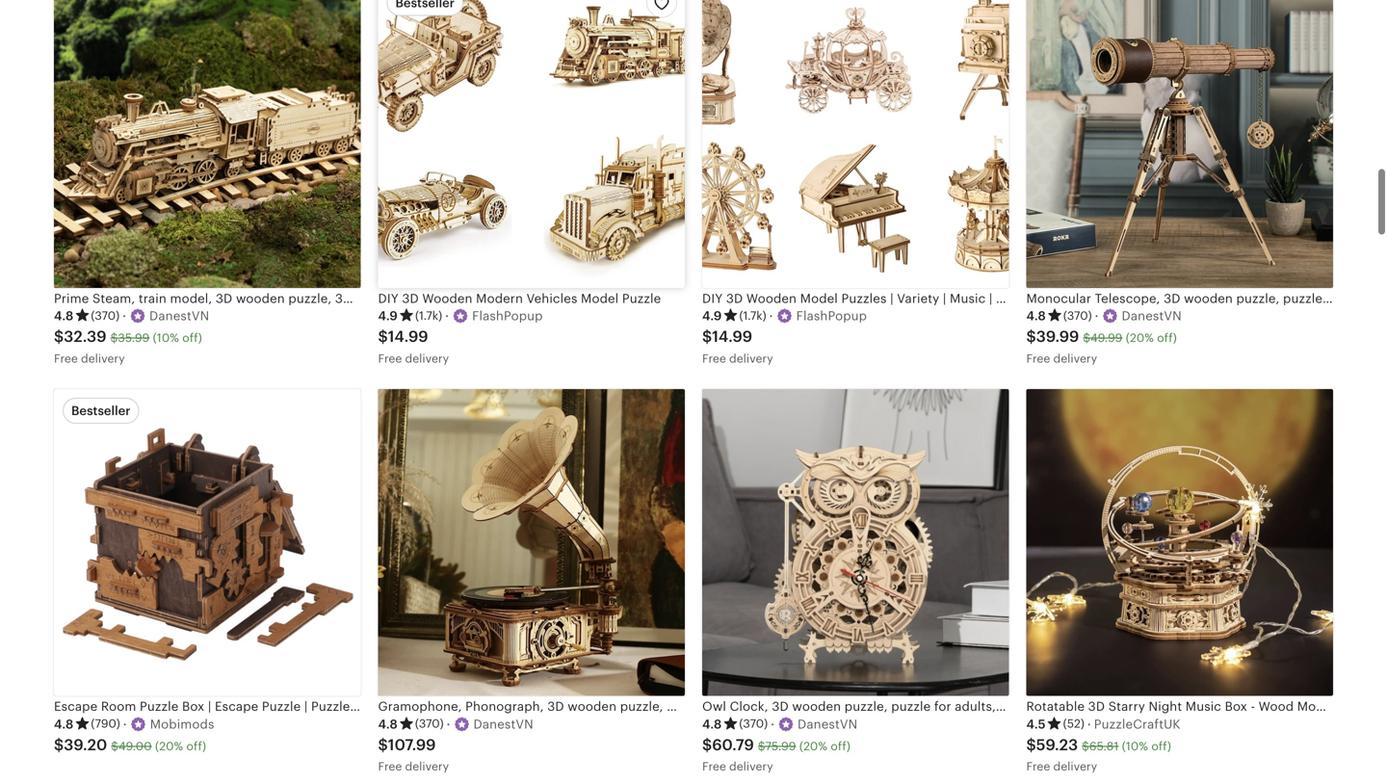Task type: locate. For each thing, give the bounding box(es) containing it.
free inside $ 60.79 $ 75.99 (20% off) free delivery
[[702, 760, 726, 773]]

75.99
[[766, 740, 796, 753]]

4.9 for diy 3d wooden  model puzzles | variety | music | carnival rides | more
[[702, 309, 722, 323]]

1 horizontal spatial 4.9
[[702, 309, 722, 323]]

$ inside $ 39.20 $ 49.00 (20% off)
[[111, 740, 118, 753]]

(10%
[[153, 332, 179, 345], [1122, 740, 1149, 753]]

2 $ 14.99 free delivery from the left
[[702, 328, 773, 365]]

danestvn for 60.79
[[798, 717, 858, 732]]

·
[[122, 309, 126, 323], [445, 309, 449, 323], [770, 309, 773, 323], [1095, 309, 1099, 323], [123, 717, 127, 732], [447, 717, 451, 732], [771, 717, 775, 732], [1088, 717, 1092, 732]]

4.8 up the 107.99
[[378, 717, 398, 732]]

wooden for modern
[[422, 291, 473, 306]]

0 horizontal spatial model
[[581, 291, 619, 306]]

(10% down the · puzzlecraftuk at right bottom
[[1122, 740, 1149, 753]]

2 wooden from the left
[[747, 291, 797, 306]]

1 vertical spatial (10%
[[1122, 740, 1149, 753]]

1 horizontal spatial 14.99
[[712, 328, 753, 346]]

3d left modern
[[402, 291, 419, 306]]

0 horizontal spatial $ 14.99 free delivery
[[378, 328, 449, 365]]

(20% down mobimods in the left bottom of the page
[[155, 740, 183, 753]]

2 flashpopup from the left
[[797, 309, 867, 323]]

(370) up 32.39
[[91, 309, 120, 322]]

off) inside $ 32.39 $ 35.99 (10% off) free delivery
[[182, 332, 202, 345]]

puzzle
[[622, 291, 661, 306]]

| left more
[[1087, 291, 1090, 306]]

4.8 for 60.79
[[702, 717, 722, 732]]

off) inside $ 60.79 $ 75.99 (20% off) free delivery
[[831, 740, 851, 753]]

49.00
[[118, 740, 152, 753]]

4.9
[[378, 309, 398, 323], [702, 309, 722, 323]]

3 | from the left
[[989, 291, 993, 306]]

(10% right 35.99 at the left top
[[153, 332, 179, 345]]

1 horizontal spatial (10%
[[1122, 740, 1149, 753]]

· for escape room puzzle box | escape puzzle | puzzle boxes with hidden compartments | model kit | puzzle brain teasers for adults wooden.city image
[[123, 717, 127, 732]]

0 horizontal spatial wooden
[[422, 291, 473, 306]]

|
[[890, 291, 894, 306], [943, 291, 947, 306], [989, 291, 993, 306], [1087, 291, 1090, 306]]

(20% for 39.99
[[1126, 332, 1154, 345]]

1 (1.7k) from the left
[[415, 309, 442, 322]]

1 horizontal spatial (1.7k)
[[740, 309, 767, 322]]

diy 3d wooden  model puzzles | variety | music | carnival rides | more image
[[702, 0, 1009, 288]]

free inside $ 107.99 free delivery
[[378, 760, 402, 773]]

2 diy from the left
[[702, 291, 723, 306]]

2 3d from the left
[[726, 291, 743, 306]]

free inside $ 39.99 $ 49.99 (20% off) free delivery
[[1027, 352, 1051, 365]]

· for 'owl clock, 3d wooden puzzle, puzzle for adults, model kit, mechanical model, 3d puzzle assembly, gifts for her, gifts for him' image
[[771, 717, 775, 732]]

off) for 32.39
[[182, 332, 202, 345]]

danestvn
[[149, 309, 209, 323], [1122, 309, 1182, 323], [474, 717, 534, 732], [798, 717, 858, 732]]

(20%
[[1126, 332, 1154, 345], [155, 740, 183, 753], [800, 740, 828, 753]]

2 | from the left
[[943, 291, 947, 306]]

$ 39.99 $ 49.99 (20% off) free delivery
[[1027, 328, 1177, 365]]

off) down mobimods in the left bottom of the page
[[186, 740, 206, 753]]

off) down puzzlecraftuk
[[1152, 740, 1172, 753]]

off) for 39.20
[[186, 740, 206, 753]]

0 vertical spatial (10%
[[153, 332, 179, 345]]

free
[[54, 352, 78, 365], [378, 352, 402, 365], [702, 352, 726, 365], [1027, 352, 1051, 365], [378, 760, 402, 773], [702, 760, 726, 773], [1027, 760, 1051, 773]]

65.81
[[1090, 740, 1119, 753]]

49.99
[[1091, 332, 1123, 345]]

1 horizontal spatial wooden
[[747, 291, 797, 306]]

| left variety
[[890, 291, 894, 306]]

$ 14.99 free delivery
[[378, 328, 449, 365], [702, 328, 773, 365]]

prime steam, train model, 3d wooden puzzle, 3d puzzle for adults, diy kit, wooden craft, room decoration image
[[54, 0, 361, 288]]

(370)
[[91, 309, 120, 322], [1064, 309, 1092, 322], [415, 718, 444, 731], [739, 718, 768, 731]]

0 horizontal spatial flashpopup
[[472, 309, 543, 323]]

(20% for 39.20
[[155, 740, 183, 753]]

1 horizontal spatial diy
[[702, 291, 723, 306]]

(10% for 32.39
[[153, 332, 179, 345]]

music
[[950, 291, 986, 306]]

4.8 down carnival on the right of page
[[1027, 309, 1046, 323]]

$ 39.20 $ 49.00 (20% off)
[[54, 737, 206, 754]]

delivery inside $ 32.39 $ 35.99 (10% off) free delivery
[[81, 352, 125, 365]]

$ 60.79 $ 75.99 (20% off) free delivery
[[702, 737, 851, 773]]

(370) for 39.99
[[1064, 309, 1092, 322]]

(370) up 60.79
[[739, 718, 768, 731]]

(370) up the 107.99
[[415, 718, 444, 731]]

off) right "49.99" at top
[[1158, 332, 1177, 345]]

· for diy 3d wooden  model puzzles | variety | music | carnival rides | more image
[[770, 309, 773, 323]]

flashpopup
[[472, 309, 543, 323], [797, 309, 867, 323]]

delivery inside $ 39.99 $ 49.99 (20% off) free delivery
[[1054, 352, 1098, 365]]

4.8 up 60.79
[[702, 717, 722, 732]]

escape room puzzle box | escape puzzle | puzzle boxes with hidden compartments | model kit | puzzle brain teasers for adults wooden.city image
[[54, 389, 361, 696]]

monocular telescope, 3d wooden puzzle, puzzle for adults, telescope model, model kit, mechanical puzzle, gifts for her, gifts for him image
[[1027, 0, 1334, 288]]

diy
[[378, 291, 399, 306], [702, 291, 723, 306]]

model left puzzles
[[800, 291, 838, 306]]

gramophone, phonograph, 3d wooden puzzle, puzzle for adults, model kit, mechanical model, 3d puzzle assembly, gifts for her, gifts for him image
[[378, 389, 685, 696]]

0 horizontal spatial (10%
[[153, 332, 179, 345]]

1 horizontal spatial $ 14.99 free delivery
[[702, 328, 773, 365]]

4.8 for 39.99
[[1027, 309, 1046, 323]]

more
[[1094, 291, 1125, 306]]

| left 'music'
[[943, 291, 947, 306]]

off)
[[182, 332, 202, 345], [1158, 332, 1177, 345], [186, 740, 206, 753], [831, 740, 851, 753], [1152, 740, 1172, 753]]

4 | from the left
[[1087, 291, 1090, 306]]

4.8 up 32.39
[[54, 309, 74, 323]]

flashpopup down puzzles
[[797, 309, 867, 323]]

32.39
[[64, 328, 107, 346]]

(10% inside $ 32.39 $ 35.99 (10% off) free delivery
[[153, 332, 179, 345]]

0 horizontal spatial 3d
[[402, 291, 419, 306]]

(20% right 75.99
[[800, 740, 828, 753]]

4.5
[[1027, 717, 1046, 732]]

4.8 for 32.39
[[54, 309, 74, 323]]

2 (1.7k) from the left
[[740, 309, 767, 322]]

· puzzlecraftuk
[[1088, 717, 1181, 732]]

diy 3d wooden modern vehicles model puzzle image
[[378, 0, 685, 288]]

off) right 35.99 at the left top
[[182, 332, 202, 345]]

1 flashpopup from the left
[[472, 309, 543, 323]]

1 4.9 from the left
[[378, 309, 398, 323]]

$ 32.39 $ 35.99 (10% off) free delivery
[[54, 328, 202, 365]]

1 $ 14.99 free delivery from the left
[[378, 328, 449, 365]]

0 horizontal spatial 14.99
[[388, 328, 428, 346]]

3d
[[402, 291, 419, 306], [726, 291, 743, 306]]

off) inside $ 39.99 $ 49.99 (20% off) free delivery
[[1158, 332, 1177, 345]]

0 horizontal spatial 4.9
[[378, 309, 398, 323]]

bestseller
[[71, 404, 131, 418]]

wooden
[[422, 291, 473, 306], [747, 291, 797, 306]]

2 14.99 from the left
[[712, 328, 753, 346]]

1 horizontal spatial flashpopup
[[797, 309, 867, 323]]

delivery inside $ 107.99 free delivery
[[405, 760, 449, 773]]

· for monocular telescope, 3d wooden puzzle, puzzle for adults, telescope model, model kit, mechanical puzzle, gifts for her, gifts for him image
[[1095, 309, 1099, 323]]

puzzles
[[842, 291, 887, 306]]

model
[[581, 291, 619, 306], [800, 291, 838, 306]]

puzzlecraftuk
[[1094, 717, 1181, 732]]

wooden left puzzles
[[747, 291, 797, 306]]

diy for diy 3d wooden  model puzzles | variety | music | carnival rides | more
[[702, 291, 723, 306]]

free inside $ 59.23 $ 65.81 (10% off) free delivery
[[1027, 760, 1051, 773]]

1 wooden from the left
[[422, 291, 473, 306]]

off) inside $ 39.20 $ 49.00 (20% off)
[[186, 740, 206, 753]]

$
[[54, 328, 64, 346], [378, 328, 388, 346], [702, 328, 712, 346], [1027, 328, 1037, 346], [110, 332, 118, 345], [1083, 332, 1091, 345], [54, 737, 64, 754], [378, 737, 388, 754], [702, 737, 712, 754], [1027, 737, 1037, 754], [111, 740, 118, 753], [758, 740, 766, 753], [1082, 740, 1090, 753]]

4.8
[[54, 309, 74, 323], [1027, 309, 1046, 323], [54, 717, 74, 732], [378, 717, 398, 732], [702, 717, 722, 732]]

(1.7k)
[[415, 309, 442, 322], [740, 309, 767, 322]]

0 horizontal spatial diy
[[378, 291, 399, 306]]

(10% inside $ 59.23 $ 65.81 (10% off) free delivery
[[1122, 740, 1149, 753]]

· for diy 3d wooden modern vehicles model puzzle image
[[445, 309, 449, 323]]

1 horizontal spatial model
[[800, 291, 838, 306]]

3d right puzzle
[[726, 291, 743, 306]]

(370) for 107.99
[[415, 718, 444, 731]]

1 horizontal spatial 3d
[[726, 291, 743, 306]]

(20% right "49.99" at top
[[1126, 332, 1154, 345]]

(10% for 59.23
[[1122, 740, 1149, 753]]

(20% inside $ 60.79 $ 75.99 (20% off) free delivery
[[800, 740, 828, 753]]

diy 3d wooden modern vehicles model puzzle
[[378, 291, 661, 306]]

| right 'music'
[[989, 291, 993, 306]]

107.99
[[388, 737, 436, 754]]

carnival
[[996, 291, 1047, 306]]

off) for 60.79
[[831, 740, 851, 753]]

rotatable 3d starry night music box - wood model building kit block assembly - toy gift for children and adults image
[[1027, 389, 1334, 696]]

off) right 75.99
[[831, 740, 851, 753]]

model left puzzle
[[581, 291, 619, 306]]

· for gramophone, phonograph, 3d wooden puzzle, puzzle for adults, model kit, mechanical model, 3d puzzle assembly, gifts for her, gifts for him image
[[447, 717, 451, 732]]

1 3d from the left
[[402, 291, 419, 306]]

14.99
[[388, 328, 428, 346], [712, 328, 753, 346]]

2 horizontal spatial (20%
[[1126, 332, 1154, 345]]

delivery
[[81, 352, 125, 365], [405, 352, 449, 365], [730, 352, 773, 365], [1054, 352, 1098, 365], [405, 760, 449, 773], [730, 760, 773, 773], [1054, 760, 1098, 773]]

off) inside $ 59.23 $ 65.81 (10% off) free delivery
[[1152, 740, 1172, 753]]

wooden left modern
[[422, 291, 473, 306]]

(370) down rides
[[1064, 309, 1092, 322]]

(20% inside $ 39.99 $ 49.99 (20% off) free delivery
[[1126, 332, 1154, 345]]

0 horizontal spatial (1.7k)
[[415, 309, 442, 322]]

39.20
[[64, 737, 107, 754]]

vehicles
[[527, 291, 578, 306]]

1 14.99 from the left
[[388, 328, 428, 346]]

0 horizontal spatial (20%
[[155, 740, 183, 753]]

1 horizontal spatial (20%
[[800, 740, 828, 753]]

1 diy from the left
[[378, 291, 399, 306]]

2 4.9 from the left
[[702, 309, 722, 323]]

(20% inside $ 39.20 $ 49.00 (20% off)
[[155, 740, 183, 753]]

4.9 for diy 3d wooden modern vehicles model puzzle
[[378, 309, 398, 323]]

flashpopup down modern
[[472, 309, 543, 323]]

flashpopup for modern
[[472, 309, 543, 323]]

4.8 up 39.20 at the bottom of page
[[54, 717, 74, 732]]



Task type: vqa. For each thing, say whether or not it's contained in the screenshot.
delivery
yes



Task type: describe. For each thing, give the bounding box(es) containing it.
(52)
[[1064, 718, 1085, 731]]

danestvn for 107.99
[[474, 717, 534, 732]]

off) for 39.99
[[1158, 332, 1177, 345]]

59.23
[[1037, 737, 1078, 754]]

$ 14.99 free delivery for diy 3d wooden modern vehicles model puzzle
[[378, 328, 449, 365]]

14.99 for diy 3d wooden  model puzzles | variety | music | carnival rides | more
[[712, 328, 753, 346]]

$ 59.23 $ 65.81 (10% off) free delivery
[[1027, 737, 1172, 773]]

free inside $ 32.39 $ 35.99 (10% off) free delivery
[[54, 352, 78, 365]]

delivery inside $ 60.79 $ 75.99 (20% off) free delivery
[[730, 760, 773, 773]]

3d for diy 3d wooden modern vehicles model puzzle
[[402, 291, 419, 306]]

(370) for 60.79
[[739, 718, 768, 731]]

(1.7k) for modern
[[415, 309, 442, 322]]

3d for diy 3d wooden  model puzzles | variety | music | carnival rides | more
[[726, 291, 743, 306]]

delivery inside $ 59.23 $ 65.81 (10% off) free delivery
[[1054, 760, 1098, 773]]

· for prime steam, train model, 3d wooden puzzle, 3d puzzle for adults, diy kit, wooden craft, room decoration image
[[122, 309, 126, 323]]

wooden for model
[[747, 291, 797, 306]]

modern
[[476, 291, 523, 306]]

diy 3d wooden  model puzzles | variety | music | carnival rides | more
[[702, 291, 1125, 306]]

2 model from the left
[[800, 291, 838, 306]]

35.99
[[118, 332, 150, 345]]

$ 14.99 free delivery for diy 3d wooden  model puzzles | variety | music | carnival rides | more
[[702, 328, 773, 365]]

off) for 59.23
[[1152, 740, 1172, 753]]

mobimods
[[150, 717, 214, 732]]

diy for diy 3d wooden modern vehicles model puzzle
[[378, 291, 399, 306]]

flashpopup for model
[[797, 309, 867, 323]]

rides
[[1050, 291, 1083, 306]]

4.8 for 39.20
[[54, 717, 74, 732]]

(1.7k) for model
[[740, 309, 767, 322]]

(790)
[[91, 718, 120, 731]]

$ 107.99 free delivery
[[378, 737, 449, 773]]

1 | from the left
[[890, 291, 894, 306]]

(20% for 60.79
[[800, 740, 828, 753]]

1 model from the left
[[581, 291, 619, 306]]

$ inside $ 107.99 free delivery
[[378, 737, 388, 754]]

danestvn for 32.39
[[149, 309, 209, 323]]

14.99 for diy 3d wooden modern vehicles model puzzle
[[388, 328, 428, 346]]

(370) for 32.39
[[91, 309, 120, 322]]

owl clock, 3d wooden puzzle, puzzle for adults, model kit, mechanical model, 3d puzzle assembly, gifts for her, gifts for him image
[[702, 389, 1009, 696]]

60.79
[[712, 737, 754, 754]]

variety
[[897, 291, 940, 306]]

39.99
[[1037, 328, 1080, 346]]

danestvn for 39.99
[[1122, 309, 1182, 323]]



